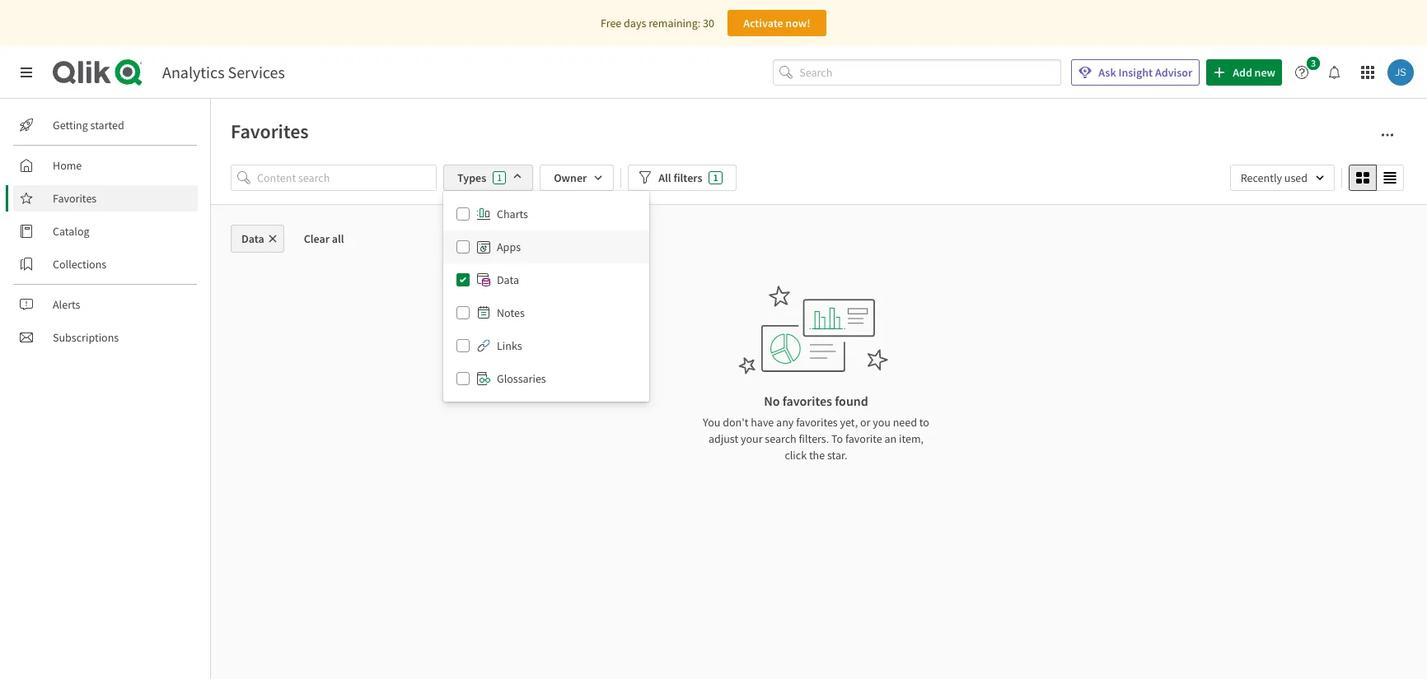 Task type: vqa. For each thing, say whether or not it's contained in the screenshot.
the right- in the right of the page
no



Task type: describe. For each thing, give the bounding box(es) containing it.
don't
[[723, 415, 749, 430]]

collections link
[[13, 251, 198, 278]]

subscriptions
[[53, 330, 119, 345]]

clear all button
[[291, 225, 357, 253]]

activate now!
[[743, 16, 811, 30]]

to
[[919, 415, 929, 430]]

all
[[659, 171, 671, 185]]

favorite
[[845, 432, 882, 447]]

links
[[497, 339, 522, 353]]

add new button
[[1206, 59, 1282, 86]]

2 1 from the left
[[713, 171, 718, 184]]

close sidebar menu image
[[20, 66, 33, 79]]

collections
[[53, 257, 106, 272]]

1 1 from the left
[[497, 171, 502, 184]]

filters region
[[231, 162, 1407, 402]]

searchbar element
[[773, 59, 1062, 86]]

catalog link
[[13, 218, 198, 245]]

days
[[624, 16, 646, 30]]

no
[[764, 393, 780, 410]]

data inside button
[[241, 232, 264, 246]]

getting started link
[[13, 112, 198, 138]]

recently used
[[1241, 171, 1308, 185]]

Recently used field
[[1230, 165, 1335, 191]]

clear
[[304, 232, 330, 246]]

alerts
[[53, 297, 80, 312]]

types
[[457, 171, 486, 185]]

recently
[[1241, 171, 1282, 185]]

yet,
[[840, 415, 858, 430]]

activate now! link
[[728, 10, 826, 36]]

3
[[1311, 57, 1316, 69]]

clear all
[[304, 232, 344, 246]]

analytics
[[162, 62, 225, 82]]

filters
[[674, 171, 702, 185]]

search
[[765, 432, 797, 447]]

to
[[831, 432, 843, 447]]

ask
[[1099, 65, 1116, 80]]

all filters
[[659, 171, 702, 185]]

alerts link
[[13, 292, 198, 318]]

used
[[1284, 171, 1308, 185]]

home
[[53, 158, 82, 173]]

all
[[332, 232, 344, 246]]

activate
[[743, 16, 783, 30]]

click
[[785, 448, 807, 463]]

free days remaining: 30
[[601, 16, 714, 30]]

favorites link
[[13, 185, 198, 212]]

Search text field
[[799, 59, 1062, 86]]

glossaries
[[497, 372, 546, 386]]

you
[[873, 415, 891, 430]]

home link
[[13, 152, 198, 179]]

the
[[809, 448, 825, 463]]

navigation pane element
[[0, 105, 210, 358]]

getting
[[53, 118, 88, 133]]



Task type: locate. For each thing, give the bounding box(es) containing it.
1 horizontal spatial favorites
[[231, 119, 309, 144]]

owner button
[[540, 165, 614, 191]]

remaining:
[[649, 16, 701, 30]]

1 horizontal spatial 1
[[713, 171, 718, 184]]

1
[[497, 171, 502, 184], [713, 171, 718, 184]]

notes
[[497, 306, 525, 321]]

0 vertical spatial favorites
[[783, 393, 832, 410]]

data left clear
[[241, 232, 264, 246]]

data down apps
[[497, 273, 519, 288]]

your
[[741, 432, 763, 447]]

an
[[885, 432, 897, 447]]

1 vertical spatial favorites
[[53, 191, 97, 206]]

add
[[1233, 65, 1252, 80]]

services
[[228, 62, 285, 82]]

now!
[[786, 16, 811, 30]]

1 right 'filters'
[[713, 171, 718, 184]]

apps
[[497, 240, 521, 255]]

have
[[751, 415, 774, 430]]

favorites
[[231, 119, 309, 144], [53, 191, 97, 206]]

data
[[241, 232, 264, 246], [497, 273, 519, 288]]

no favorites found you don't have any favorites yet, or you need to adjust your search filters. to favorite an item, click the star.
[[703, 393, 929, 463]]

0 vertical spatial favorites
[[231, 119, 309, 144]]

or
[[860, 415, 870, 430]]

ask insight advisor
[[1099, 65, 1192, 80]]

favorites up filters.
[[796, 415, 838, 430]]

favorites up any
[[783, 393, 832, 410]]

item,
[[899, 432, 924, 447]]

getting started
[[53, 118, 124, 133]]

charts
[[497, 207, 528, 222]]

owner
[[554, 171, 587, 185]]

30
[[703, 16, 714, 30]]

analytics services element
[[162, 62, 285, 82]]

3 button
[[1289, 57, 1325, 86]]

new
[[1255, 65, 1276, 80]]

analytics services
[[162, 62, 285, 82]]

free
[[601, 16, 622, 30]]

0 vertical spatial data
[[241, 232, 264, 246]]

subscriptions link
[[13, 325, 198, 351]]

started
[[90, 118, 124, 133]]

catalog
[[53, 224, 89, 239]]

star.
[[827, 448, 848, 463]]

favorites up "catalog"
[[53, 191, 97, 206]]

0 horizontal spatial favorites
[[53, 191, 97, 206]]

adjust
[[709, 432, 738, 447]]

1 vertical spatial favorites
[[796, 415, 838, 430]]

favorites inside favorites link
[[53, 191, 97, 206]]

found
[[835, 393, 868, 410]]

advisor
[[1155, 65, 1192, 80]]

1 horizontal spatial data
[[497, 273, 519, 288]]

favorites
[[783, 393, 832, 410], [796, 415, 838, 430]]

add new
[[1233, 65, 1276, 80]]

data inside the filters region
[[497, 273, 519, 288]]

1 right types
[[497, 171, 502, 184]]

1 vertical spatial data
[[497, 273, 519, 288]]

favorites down services
[[231, 119, 309, 144]]

you
[[703, 415, 720, 430]]

filters.
[[799, 432, 829, 447]]

any
[[776, 415, 794, 430]]

Content search text field
[[257, 165, 437, 191]]

more actions image
[[1381, 129, 1394, 142]]

ask insight advisor button
[[1071, 59, 1200, 86]]

need
[[893, 415, 917, 430]]

0 horizontal spatial data
[[241, 232, 264, 246]]

data button
[[231, 225, 284, 253]]

insight
[[1119, 65, 1153, 80]]

jacob simon image
[[1388, 59, 1414, 86]]

switch view group
[[1349, 165, 1404, 191]]

0 horizontal spatial 1
[[497, 171, 502, 184]]



